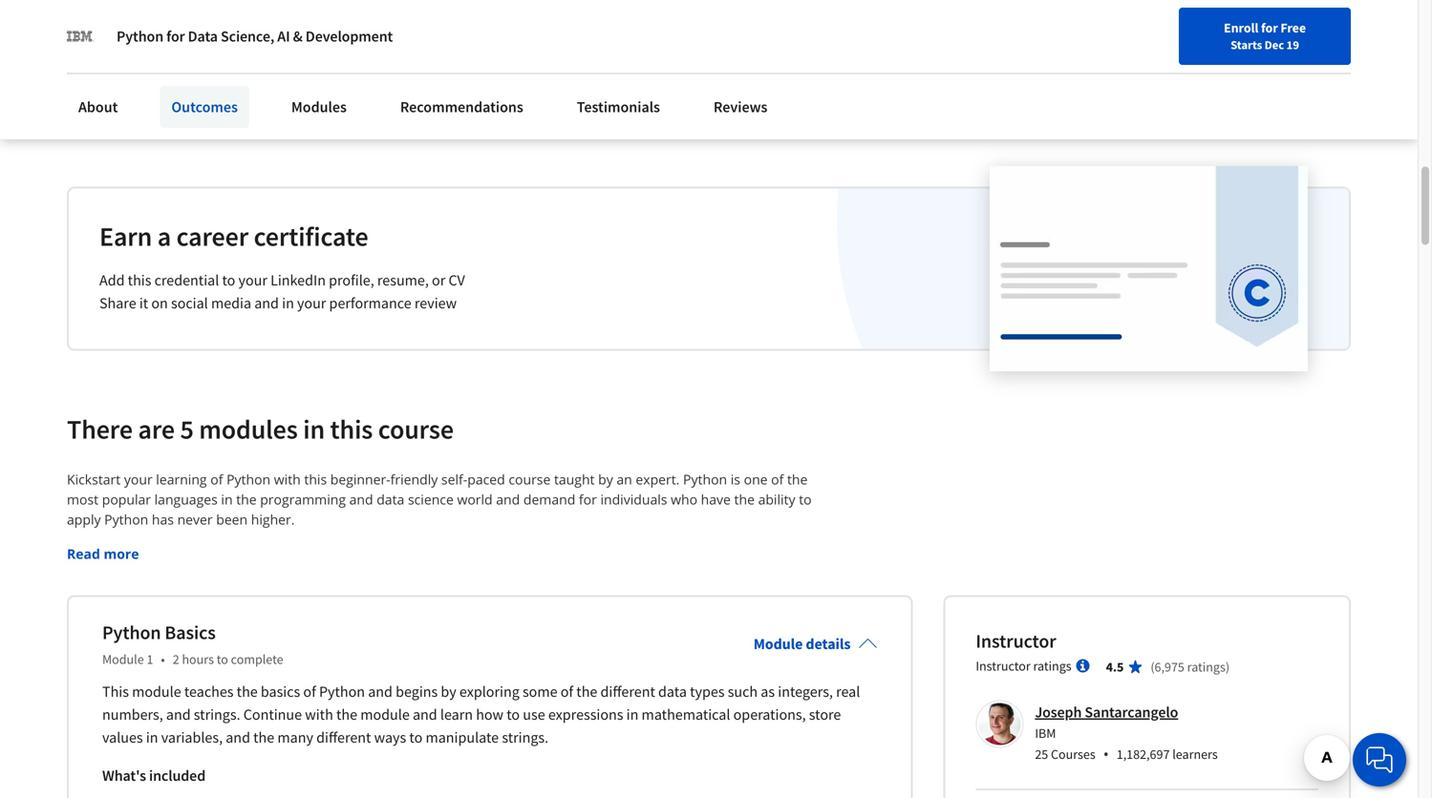 Task type: vqa. For each thing, say whether or not it's contained in the screenshot.
Show 8 more to the bottom
no



Task type: describe. For each thing, give the bounding box(es) containing it.
)
[[1226, 659, 1230, 676]]

demand
[[524, 491, 576, 509]]

social
[[171, 294, 208, 313]]

and down continue
[[226, 729, 250, 748]]

ibm
[[1035, 726, 1056, 743]]

recommendations
[[400, 97, 523, 117]]

science,
[[221, 27, 274, 46]]

begins
[[396, 683, 438, 702]]

basics
[[261, 683, 300, 702]]

how
[[476, 706, 504, 725]]

and down begins at the bottom left
[[413, 706, 437, 725]]

tool
[[411, 44, 437, 63]]

teaches
[[184, 683, 234, 702]]

python basics module 1 • 2 hours to complete
[[102, 621, 283, 669]]

learn
[[440, 706, 473, 725]]

friendly
[[391, 471, 438, 489]]

1 horizontal spatial on
[[340, 74, 357, 93]]

earn a shareable career certificate
[[94, 105, 309, 124]]

2 horizontal spatial this
[[330, 413, 373, 447]]

1,182,697
[[1117, 747, 1170, 764]]

who
[[671, 491, 698, 509]]

apply
[[67, 511, 101, 529]]

what's
[[102, 767, 146, 786]]

chat with us image
[[1365, 745, 1395, 776]]

individuals
[[601, 491, 668, 509]]

instructor ratings
[[976, 658, 1072, 675]]

outcomes link
[[160, 86, 249, 128]]

course inside kickstart your learning of python with this beginner-friendly self-paced course taught by an expert. python is one of the most popular languages in the programming and data science world and demand for individuals who have the ability to apply python has never been higher.
[[509, 471, 551, 489]]

about link
[[67, 86, 129, 128]]

dec
[[1265, 37, 1285, 53]]

enroll for free starts dec 19
[[1224, 19, 1306, 53]]

this inside add this credential to your linkedin profile, resume, or cv share it on social media and in your performance review
[[128, 271, 151, 290]]

modules
[[291, 97, 347, 117]]

modules
[[199, 413, 298, 447]]

0 vertical spatial strings.
[[194, 706, 240, 725]]

programming
[[260, 491, 346, 509]]

subject
[[345, 44, 392, 63]]

reviews link
[[702, 86, 779, 128]]

to right "ways"
[[409, 729, 423, 748]]

to inside add this credential to your linkedin profile, resume, or cv share it on social media and in your performance review
[[222, 271, 235, 290]]

world
[[457, 491, 493, 509]]

by inside kickstart your learning of python with this beginner-friendly self-paced course taught by an expert. python is one of the most popular languages in the programming and data science world and demand for individuals who have the ability to apply python has never been higher.
[[598, 471, 613, 489]]

skills
[[230, 74, 262, 93]]

is
[[731, 471, 741, 489]]

this
[[102, 683, 129, 702]]

job-
[[149, 74, 174, 93]]

• inside joseph santarcangelo ibm 25 courses • 1,182,697 learners
[[1104, 745, 1109, 765]]

add this credential to your linkedin profile, resume, or cv share it on social media and in your performance review
[[99, 271, 465, 313]]

mathematical
[[642, 706, 731, 725]]

the up ability
[[787, 471, 808, 489]]

types
[[690, 683, 725, 702]]

about
[[78, 97, 118, 117]]

review
[[415, 294, 457, 313]]

with inside kickstart your learning of python with this beginner-friendly self-paced course taught by an expert. python is one of the most popular languages in the programming and data science world and demand for individuals who have the ability to apply python has never been higher.
[[274, 471, 301, 489]]

show notifications image
[[1160, 24, 1183, 47]]

python up develop
[[117, 27, 164, 46]]

operations,
[[734, 706, 806, 725]]

basics
[[165, 621, 216, 645]]

read more button
[[67, 544, 139, 565]]

an
[[617, 471, 632, 489]]

modules link
[[280, 86, 358, 128]]

module details
[[754, 635, 851, 654]]

1 vertical spatial certificate
[[254, 220, 368, 253]]

store
[[809, 706, 841, 725]]

python inside the this module teaches the basics of python and begins by exploring some of the different data types such as integers, real numbers, and strings. continue with the module and learn how to use expressions in  mathematical operations, store values in variables, and the many different ways to manipulate strings.
[[319, 683, 365, 702]]

a for gain a foundational understanding of a subject or tool
[[126, 44, 134, 63]]

such
[[728, 683, 758, 702]]

been
[[216, 511, 248, 529]]

5
[[180, 413, 194, 447]]

python inside python basics module 1 • 2 hours to complete
[[102, 621, 161, 645]]

hours
[[182, 652, 214, 669]]

1 horizontal spatial ratings
[[1188, 659, 1226, 676]]

free
[[1281, 19, 1306, 36]]

real
[[836, 683, 860, 702]]

starts
[[1231, 37, 1263, 53]]

ibm image
[[67, 23, 94, 50]]

( 6,975 ratings )
[[1151, 659, 1230, 676]]

media
[[211, 294, 251, 313]]

and down "beginner-"
[[349, 491, 373, 509]]

and up variables,
[[166, 706, 191, 725]]

performance
[[329, 294, 412, 313]]

add
[[99, 271, 125, 290]]

expert.
[[636, 471, 680, 489]]

manipulate
[[426, 729, 499, 748]]

ways
[[374, 729, 406, 748]]

0 vertical spatial with
[[265, 74, 293, 93]]

to inside python basics module 1 • 2 hours to complete
[[217, 652, 228, 669]]

0 vertical spatial certificate
[[246, 105, 309, 124]]

0 horizontal spatial ratings
[[1034, 658, 1072, 675]]

in right values
[[146, 729, 158, 748]]

santarcangelo
[[1085, 704, 1179, 723]]

languages
[[154, 491, 218, 509]]

to left use
[[507, 706, 520, 725]]

kickstart
[[67, 471, 121, 489]]

a for earn a career certificate
[[157, 220, 171, 253]]

0 vertical spatial different
[[601, 683, 655, 702]]

joseph santarcangelo ibm 25 courses • 1,182,697 learners
[[1035, 704, 1218, 765]]

in inside add this credential to your linkedin profile, resume, or cv share it on social media and in your performance review
[[282, 294, 294, 313]]

1 horizontal spatial module
[[361, 706, 410, 725]]

has
[[152, 511, 174, 529]]

of up ability
[[771, 471, 784, 489]]

numbers,
[[102, 706, 163, 725]]

1 vertical spatial strings.
[[502, 729, 549, 748]]

0 vertical spatial or
[[395, 44, 408, 63]]

or inside add this credential to your linkedin profile, resume, or cv share it on social media and in your performance review
[[432, 271, 446, 290]]

the left basics
[[237, 683, 258, 702]]

values
[[102, 729, 143, 748]]

gain
[[94, 44, 123, 63]]

learn new concepts from industry experts
[[94, 13, 360, 32]]

variables,
[[161, 729, 223, 748]]

learners
[[1173, 747, 1218, 764]]

foundational
[[137, 44, 219, 63]]

module inside python basics module 1 • 2 hours to complete
[[102, 652, 144, 669]]

your inside kickstart your learning of python with this beginner-friendly self-paced course taught by an expert. python is one of the most popular languages in the programming and data science world and demand for individuals who have the ability to apply python has never been higher.
[[124, 471, 153, 489]]



Task type: locate. For each thing, give the bounding box(es) containing it.
0 horizontal spatial this
[[128, 271, 151, 290]]

1
[[147, 652, 153, 669]]

data inside kickstart your learning of python with this beginner-friendly self-paced course taught by an expert. python is one of the most popular languages in the programming and data science world and demand for individuals who have the ability to apply python has never been higher.
[[377, 491, 405, 509]]

a down develop
[[126, 105, 134, 124]]

for
[[1262, 19, 1278, 36], [166, 27, 185, 46], [579, 491, 597, 509]]

and
[[254, 294, 279, 313], [349, 491, 373, 509], [496, 491, 520, 509], [368, 683, 393, 702], [166, 706, 191, 725], [413, 706, 437, 725], [226, 729, 250, 748]]

earn for earn a shareable career certificate
[[94, 105, 123, 124]]

1 vertical spatial your
[[297, 294, 326, 313]]

your down linkedin on the top left of the page
[[297, 294, 326, 313]]

1 vertical spatial instructor
[[976, 658, 1031, 675]]

module left 1
[[102, 652, 144, 669]]

python down popular
[[104, 511, 148, 529]]

continue
[[243, 706, 302, 725]]

develop
[[94, 74, 146, 93]]

data up the mathematical
[[659, 683, 687, 702]]

for for enroll
[[1262, 19, 1278, 36]]

with up programming
[[274, 471, 301, 489]]

None search field
[[272, 12, 645, 50]]

course up demand
[[509, 471, 551, 489]]

self-
[[441, 471, 468, 489]]

earn for earn a career certificate
[[99, 220, 152, 253]]

of right basics
[[303, 683, 316, 702]]

taught
[[554, 471, 595, 489]]

2 vertical spatial this
[[304, 471, 327, 489]]

this inside kickstart your learning of python with this beginner-friendly self-paced course taught by an expert. python is one of the most popular languages in the programming and data science world and demand for individuals who have the ability to apply python has never been higher.
[[304, 471, 327, 489]]

linkedin
[[271, 271, 326, 290]]

for inside enroll for free starts dec 19
[[1262, 19, 1278, 36]]

coursera career certificate image
[[990, 166, 1308, 371]]

0 horizontal spatial data
[[377, 491, 405, 509]]

1 horizontal spatial data
[[659, 683, 687, 702]]

0 horizontal spatial your
[[124, 471, 153, 489]]

development
[[306, 27, 393, 46]]

develop job-relevant skills with hands-on projects
[[94, 74, 412, 93]]

of right learning
[[210, 471, 223, 489]]

• inside python basics module 1 • 2 hours to complete
[[161, 652, 165, 669]]

testimonials link
[[566, 86, 672, 128]]

0 horizontal spatial module
[[102, 652, 144, 669]]

have
[[701, 491, 731, 509]]

to
[[222, 271, 235, 290], [799, 491, 812, 509], [217, 652, 228, 669], [507, 706, 520, 725], [409, 729, 423, 748]]

instructor up instructor ratings
[[976, 630, 1057, 654]]

ability
[[758, 491, 796, 509]]

this up "beginner-"
[[330, 413, 373, 447]]

2 vertical spatial your
[[124, 471, 153, 489]]

1 horizontal spatial different
[[601, 683, 655, 702]]

different left "ways"
[[316, 729, 371, 748]]

1 horizontal spatial this
[[304, 471, 327, 489]]

0 vertical spatial instructor
[[976, 630, 1057, 654]]

the
[[787, 471, 808, 489], [236, 491, 257, 509], [734, 491, 755, 509], [237, 683, 258, 702], [577, 683, 598, 702], [336, 706, 357, 725], [253, 729, 274, 748]]

0 vertical spatial data
[[377, 491, 405, 509]]

with inside the this module teaches the basics of python and begins by exploring some of the different data types such as integers, real numbers, and strings. continue with the module and learn how to use expressions in  mathematical operations, store values in variables, and the many different ways to manipulate strings.
[[305, 706, 333, 725]]

learning
[[156, 471, 207, 489]]

your up popular
[[124, 471, 153, 489]]

read
[[67, 545, 100, 564]]

certificate down develop job-relevant skills with hands-on projects
[[246, 105, 309, 124]]

1 vertical spatial or
[[432, 271, 446, 290]]

never
[[177, 511, 213, 529]]

(
[[1151, 659, 1155, 676]]

concepts
[[163, 13, 220, 32]]

0 vertical spatial on
[[340, 74, 357, 93]]

course
[[378, 413, 454, 447], [509, 471, 551, 489]]

1 horizontal spatial for
[[579, 491, 597, 509]]

instructor for instructor ratings
[[976, 658, 1031, 675]]

cv
[[449, 271, 465, 290]]

complete
[[231, 652, 283, 669]]

on down subject on the left top of the page
[[340, 74, 357, 93]]

1 vertical spatial career
[[176, 220, 249, 253]]

or left 'cv'
[[432, 271, 446, 290]]

in up the been
[[221, 491, 233, 509]]

there
[[67, 413, 133, 447]]

2 vertical spatial with
[[305, 706, 333, 725]]

in right expressions
[[627, 706, 639, 725]]

python up the been
[[227, 471, 271, 489]]

credential
[[154, 271, 219, 290]]

the right continue
[[336, 706, 357, 725]]

in inside kickstart your learning of python with this beginner-friendly self-paced course taught by an expert. python is one of the most popular languages in the programming and data science world and demand for individuals who have the ability to apply python has never been higher.
[[221, 491, 233, 509]]

relevant
[[174, 74, 227, 93]]

integers,
[[778, 683, 833, 702]]

on
[[340, 74, 357, 93], [151, 294, 168, 313]]

on right it
[[151, 294, 168, 313]]

to right ability
[[799, 491, 812, 509]]

menu item
[[1017, 19, 1140, 81]]

earn a career certificate
[[99, 220, 368, 253]]

this module teaches the basics of python and begins by exploring some of the different data types such as integers, real numbers, and strings. continue with the module and learn how to use expressions in  mathematical operations, store values in variables, and the many different ways to manipulate strings.
[[102, 683, 860, 748]]

course up friendly
[[378, 413, 454, 447]]

0 horizontal spatial or
[[395, 44, 408, 63]]

shareable
[[137, 105, 200, 124]]

a for earn a shareable career certificate
[[126, 105, 134, 124]]

read more
[[67, 545, 139, 564]]

4.5
[[1106, 659, 1124, 676]]

some
[[523, 683, 558, 702]]

on inside add this credential to your linkedin profile, resume, or cv share it on social media and in your performance review
[[151, 294, 168, 313]]

1 vertical spatial earn
[[99, 220, 152, 253]]

0 vertical spatial career
[[203, 105, 243, 124]]

0 vertical spatial •
[[161, 652, 165, 669]]

details
[[806, 635, 851, 654]]

module up "ways"
[[361, 706, 410, 725]]

2 instructor from the top
[[976, 658, 1031, 675]]

beginner-
[[330, 471, 391, 489]]

module
[[754, 635, 803, 654], [102, 652, 144, 669]]

1 vertical spatial module
[[361, 706, 410, 725]]

strings. down the teaches on the bottom
[[194, 706, 240, 725]]

0 vertical spatial this
[[128, 271, 151, 290]]

1 horizontal spatial your
[[238, 271, 267, 290]]

1 vertical spatial by
[[441, 683, 457, 702]]

one
[[744, 471, 768, 489]]

0 vertical spatial module
[[132, 683, 181, 702]]

earn down develop
[[94, 105, 123, 124]]

learn
[[94, 13, 130, 32]]

profile,
[[329, 271, 374, 290]]

data down friendly
[[377, 491, 405, 509]]

share
[[99, 294, 136, 313]]

for left data
[[166, 27, 185, 46]]

coursera image
[[23, 16, 144, 46]]

ratings right 6,975
[[1188, 659, 1226, 676]]

0 horizontal spatial •
[[161, 652, 165, 669]]

testimonials
[[577, 97, 660, 117]]

a up 'credential'
[[157, 220, 171, 253]]

of
[[319, 44, 331, 63], [210, 471, 223, 489], [771, 471, 784, 489], [303, 683, 316, 702], [561, 683, 574, 702]]

1 vertical spatial course
[[509, 471, 551, 489]]

certificate up linkedin on the top left of the page
[[254, 220, 368, 253]]

for up dec
[[1262, 19, 1278, 36]]

0 horizontal spatial module
[[132, 683, 181, 702]]

in right modules
[[303, 413, 325, 447]]

data inside the this module teaches the basics of python and begins by exploring some of the different data types such as integers, real numbers, and strings. continue with the module and learn how to use expressions in  mathematical operations, store values in variables, and the many different ways to manipulate strings.
[[659, 683, 687, 702]]

python up have
[[683, 471, 727, 489]]

or left tool
[[395, 44, 408, 63]]

projects
[[360, 74, 412, 93]]

in down linkedin on the top left of the page
[[282, 294, 294, 313]]

instructor for instructor
[[976, 630, 1057, 654]]

included
[[149, 767, 206, 786]]

0 horizontal spatial course
[[378, 413, 454, 447]]

strings. down use
[[502, 729, 549, 748]]

joseph santarcangelo image
[[979, 704, 1021, 746]]

reviews
[[714, 97, 768, 117]]

higher.
[[251, 511, 295, 529]]

career down relevant
[[203, 105, 243, 124]]

different up expressions
[[601, 683, 655, 702]]

0 horizontal spatial for
[[166, 27, 185, 46]]

the up the been
[[236, 491, 257, 509]]

outcomes
[[171, 97, 238, 117]]

expressions
[[548, 706, 624, 725]]

resume,
[[377, 271, 429, 290]]

joseph
[[1035, 704, 1082, 723]]

and inside add this credential to your linkedin profile, resume, or cv share it on social media and in your performance review
[[254, 294, 279, 313]]

what's included
[[102, 767, 206, 786]]

your up media
[[238, 271, 267, 290]]

to inside kickstart your learning of python with this beginner-friendly self-paced course taught by an expert. python is one of the most popular languages in the programming and data science world and demand for individuals who have the ability to apply python has never been higher.
[[799, 491, 812, 509]]

• left the 2
[[161, 652, 165, 669]]

1 vertical spatial data
[[659, 683, 687, 702]]

ratings up joseph
[[1034, 658, 1072, 675]]

this up programming
[[304, 471, 327, 489]]

2 horizontal spatial your
[[297, 294, 326, 313]]

by inside the this module teaches the basics of python and begins by exploring some of the different data types such as integers, real numbers, and strings. continue with the module and learn how to use expressions in  mathematical operations, store values in variables, and the many different ways to manipulate strings.
[[441, 683, 457, 702]]

&
[[293, 27, 303, 46]]

of up "hands-"
[[319, 44, 331, 63]]

1 horizontal spatial strings.
[[502, 729, 549, 748]]

1 vertical spatial with
[[274, 471, 301, 489]]

joseph santarcangelo link
[[1035, 704, 1179, 723]]

0 horizontal spatial different
[[316, 729, 371, 748]]

a right gain
[[126, 44, 134, 63]]

1 horizontal spatial course
[[509, 471, 551, 489]]

0 vertical spatial earn
[[94, 105, 123, 124]]

1 horizontal spatial module
[[754, 635, 803, 654]]

from
[[223, 13, 254, 32]]

enroll
[[1224, 19, 1259, 36]]

1 vertical spatial different
[[316, 729, 371, 748]]

with
[[265, 74, 293, 93], [274, 471, 301, 489], [305, 706, 333, 725]]

to right hours
[[217, 652, 228, 669]]

with up many
[[305, 706, 333, 725]]

and down paced
[[496, 491, 520, 509]]

module up numbers,
[[132, 683, 181, 702]]

0 horizontal spatial strings.
[[194, 706, 240, 725]]

paced
[[468, 471, 505, 489]]

data
[[188, 27, 218, 46]]

earn up add
[[99, 220, 152, 253]]

ai
[[277, 27, 290, 46]]

module
[[132, 683, 181, 702], [361, 706, 410, 725]]

0 vertical spatial course
[[378, 413, 454, 447]]

science
[[408, 491, 454, 509]]

of right some
[[561, 683, 574, 702]]

1 vertical spatial on
[[151, 294, 168, 313]]

0 horizontal spatial by
[[441, 683, 457, 702]]

and right media
[[254, 294, 279, 313]]

by
[[598, 471, 613, 489], [441, 683, 457, 702]]

career up 'credential'
[[176, 220, 249, 253]]

this up it
[[128, 271, 151, 290]]

module up "as"
[[754, 635, 803, 654]]

a left subject on the left top of the page
[[334, 44, 342, 63]]

with down understanding
[[265, 74, 293, 93]]

and left begins at the bottom left
[[368, 683, 393, 702]]

• right courses
[[1104, 745, 1109, 765]]

2 horizontal spatial for
[[1262, 19, 1278, 36]]

python right basics
[[319, 683, 365, 702]]

for for python
[[166, 27, 185, 46]]

by up learn on the bottom
[[441, 683, 457, 702]]

kickstart your learning of python with this beginner-friendly self-paced course taught by an expert. python is one of the most popular languages in the programming and data science world and demand for individuals who have the ability to apply python has never been higher.
[[67, 471, 815, 529]]

1 vertical spatial this
[[330, 413, 373, 447]]

0 horizontal spatial on
[[151, 294, 168, 313]]

the up expressions
[[577, 683, 598, 702]]

earn
[[94, 105, 123, 124], [99, 220, 152, 253]]

to up media
[[222, 271, 235, 290]]

1 horizontal spatial •
[[1104, 745, 1109, 765]]

by left an
[[598, 471, 613, 489]]

new
[[133, 13, 160, 32]]

understanding
[[222, 44, 316, 63]]

2
[[173, 652, 179, 669]]

0 vertical spatial by
[[598, 471, 613, 489]]

the down continue
[[253, 729, 274, 748]]

the down is
[[734, 491, 755, 509]]

for inside kickstart your learning of python with this beginner-friendly self-paced course taught by an expert. python is one of the most popular languages in the programming and data science world and demand for individuals who have the ability to apply python has never been higher.
[[579, 491, 597, 509]]

1 horizontal spatial or
[[432, 271, 446, 290]]

1 vertical spatial •
[[1104, 745, 1109, 765]]

python up 1
[[102, 621, 161, 645]]

experts
[[313, 13, 360, 32]]

for down taught
[[579, 491, 597, 509]]

1 instructor from the top
[[976, 630, 1057, 654]]

1 horizontal spatial by
[[598, 471, 613, 489]]

0 vertical spatial your
[[238, 271, 267, 290]]

instructor up joseph santarcangelo image
[[976, 658, 1031, 675]]



